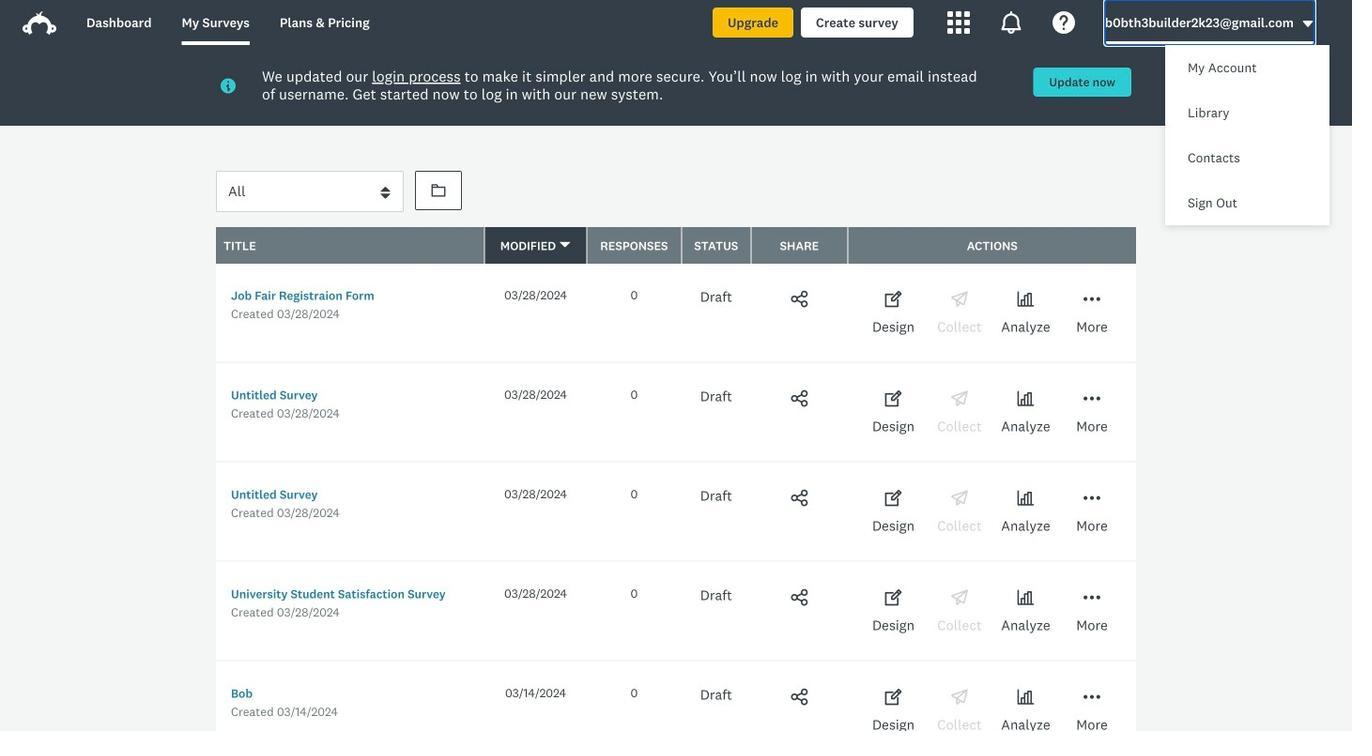 Task type: describe. For each thing, give the bounding box(es) containing it.
dropdown arrow image
[[1302, 17, 1315, 31]]

help icon image
[[1053, 11, 1076, 34]]

2 products icon image from the left
[[1000, 11, 1023, 34]]



Task type: locate. For each thing, give the bounding box(es) containing it.
0 horizontal spatial products icon image
[[948, 11, 970, 34]]

x image
[[1312, 81, 1325, 93]]

products icon image
[[948, 11, 970, 34], [1000, 11, 1023, 34]]

surveymonkey logo image
[[23, 11, 56, 35]]

1 horizontal spatial products icon image
[[1000, 11, 1023, 34]]

1 products icon image from the left
[[948, 11, 970, 34]]



Task type: vqa. For each thing, say whether or not it's contained in the screenshot.
Help Icon
yes



